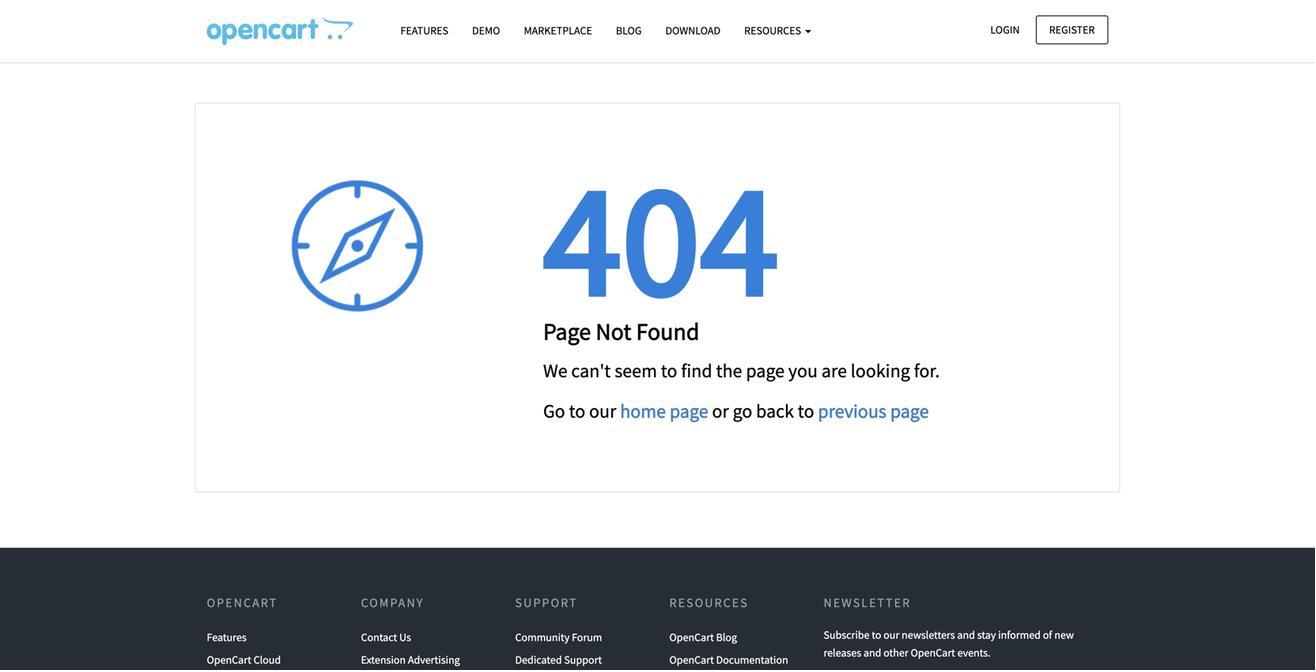 Task type: describe. For each thing, give the bounding box(es) containing it.
0 vertical spatial support
[[515, 595, 578, 611]]

back
[[756, 399, 794, 423]]

community forum
[[515, 630, 602, 644]]

home
[[620, 399, 666, 423]]

contact
[[361, 630, 397, 644]]

not
[[596, 316, 632, 346]]

previous page link
[[818, 399, 929, 423]]

opencart for opencart documentation
[[670, 653, 714, 667]]

of
[[1043, 628, 1053, 642]]

go
[[543, 399, 565, 423]]

forum
[[572, 630, 602, 644]]

the
[[716, 359, 743, 383]]

newsletter
[[824, 595, 912, 611]]

newsletters
[[902, 628, 956, 642]]

for.
[[914, 359, 940, 383]]

to left find
[[661, 359, 678, 383]]

events.
[[958, 646, 991, 660]]

features for opencart cloud
[[207, 630, 247, 644]]

looking
[[851, 359, 911, 383]]

to right the back
[[798, 399, 815, 423]]

download link
[[654, 17, 733, 44]]

features link for opencart cloud
[[207, 626, 247, 649]]

login
[[991, 23, 1020, 37]]

opencart for opencart
[[207, 595, 278, 611]]

0 horizontal spatial and
[[864, 646, 882, 660]]

page
[[543, 316, 591, 346]]

features for demo
[[401, 23, 449, 38]]

can't
[[572, 359, 611, 383]]

404
[[543, 138, 779, 337]]

subscribe
[[824, 628, 870, 642]]

opencart documentation link
[[670, 649, 789, 670]]

1 horizontal spatial page
[[746, 359, 785, 383]]

1 vertical spatial resources
[[670, 595, 749, 611]]

0 horizontal spatial page
[[670, 399, 709, 423]]

our for home
[[589, 399, 617, 423]]

marketplace
[[524, 23, 592, 38]]

contact us link
[[361, 626, 411, 649]]

1 vertical spatial blog
[[716, 630, 737, 644]]

extension
[[361, 653, 406, 667]]

opencart documentation
[[670, 653, 789, 667]]

opencart blog
[[670, 630, 737, 644]]

login link
[[977, 15, 1034, 44]]

opencart.com image
[[279, 167, 437, 325]]

seem
[[615, 359, 657, 383]]

opencart inside "subscribe to our newsletters and stay informed of new releases and other opencart events."
[[911, 646, 956, 660]]

dedicated
[[515, 653, 562, 667]]

extension advertising link
[[361, 649, 460, 670]]

stay
[[978, 628, 996, 642]]

demo
[[472, 23, 500, 38]]

community forum link
[[515, 626, 602, 649]]

community
[[515, 630, 570, 644]]

dedicated support link
[[515, 649, 602, 670]]

dedicated support
[[515, 653, 602, 667]]

home page link
[[620, 399, 709, 423]]

1 horizontal spatial and
[[958, 628, 976, 642]]

company
[[361, 595, 424, 611]]



Task type: locate. For each thing, give the bounding box(es) containing it.
to right go
[[569, 399, 586, 423]]

informed
[[999, 628, 1041, 642]]

page
[[746, 359, 785, 383], [670, 399, 709, 423], [891, 399, 929, 423]]

features
[[401, 23, 449, 38], [207, 630, 247, 644]]

features up opencart cloud link
[[207, 630, 247, 644]]

opencart inside opencart blog link
[[670, 630, 714, 644]]

we can't seem to find the page you are looking for.
[[543, 359, 940, 383]]

marketplace link
[[512, 17, 604, 44]]

our up other at the bottom right
[[884, 628, 900, 642]]

0 horizontal spatial features
[[207, 630, 247, 644]]

0 vertical spatial features
[[401, 23, 449, 38]]

and up events.
[[958, 628, 976, 642]]

opencart inside opencart documentation link
[[670, 653, 714, 667]]

support down forum
[[564, 653, 602, 667]]

0 horizontal spatial features link
[[207, 626, 247, 649]]

cloud
[[254, 653, 281, 667]]

support
[[515, 595, 578, 611], [564, 653, 602, 667]]

register
[[1050, 23, 1095, 37]]

to
[[661, 359, 678, 383], [569, 399, 586, 423], [798, 399, 815, 423], [872, 628, 882, 642]]

go
[[733, 399, 753, 423]]

opencart left cloud
[[207, 653, 251, 667]]

find
[[681, 359, 713, 383]]

releases
[[824, 646, 862, 660]]

advertising
[[408, 653, 460, 667]]

opencart up opencart documentation link
[[670, 630, 714, 644]]

blog up opencart documentation link
[[716, 630, 737, 644]]

demo link
[[460, 17, 512, 44]]

1 vertical spatial support
[[564, 653, 602, 667]]

0 vertical spatial our
[[589, 399, 617, 423]]

and
[[958, 628, 976, 642], [864, 646, 882, 660]]

1 vertical spatial features link
[[207, 626, 247, 649]]

download
[[666, 23, 721, 38]]

opencart down opencart blog link
[[670, 653, 714, 667]]

opencart cloud
[[207, 653, 281, 667]]

blog left download
[[616, 23, 642, 38]]

resources link
[[733, 17, 824, 44]]

to right subscribe
[[872, 628, 882, 642]]

page left the or
[[670, 399, 709, 423]]

us
[[400, 630, 411, 644]]

other
[[884, 646, 909, 660]]

subscribe to our newsletters and stay informed of new releases and other opencart events.
[[824, 628, 1074, 660]]

contact us
[[361, 630, 411, 644]]

0 vertical spatial and
[[958, 628, 976, 642]]

1 horizontal spatial features
[[401, 23, 449, 38]]

you
[[789, 359, 818, 383]]

previous
[[818, 399, 887, 423]]

go to our home page or go back to previous page
[[543, 399, 929, 423]]

opencart up opencart cloud link
[[207, 595, 278, 611]]

page down for.
[[891, 399, 929, 423]]

1 vertical spatial and
[[864, 646, 882, 660]]

our
[[589, 399, 617, 423], [884, 628, 900, 642]]

found
[[637, 316, 700, 346]]

support up 'community'
[[515, 595, 578, 611]]

404 page not found image
[[207, 17, 353, 45]]

our inside "subscribe to our newsletters and stay informed of new releases and other opencart events."
[[884, 628, 900, 642]]

to inside "subscribe to our newsletters and stay informed of new releases and other opencart events."
[[872, 628, 882, 642]]

features left demo
[[401, 23, 449, 38]]

page not found
[[543, 316, 700, 346]]

1 vertical spatial our
[[884, 628, 900, 642]]

extension advertising
[[361, 653, 460, 667]]

blog link
[[604, 17, 654, 44]]

features link for demo
[[389, 17, 460, 44]]

new
[[1055, 628, 1074, 642]]

page right the
[[746, 359, 785, 383]]

or
[[712, 399, 729, 423]]

we
[[543, 359, 568, 383]]

our left home
[[589, 399, 617, 423]]

opencart cloud link
[[207, 649, 281, 670]]

and left other at the bottom right
[[864, 646, 882, 660]]

support inside dedicated support link
[[564, 653, 602, 667]]

1 horizontal spatial blog
[[716, 630, 737, 644]]

0 vertical spatial features link
[[389, 17, 460, 44]]

features link
[[389, 17, 460, 44], [207, 626, 247, 649]]

opencart inside opencart cloud link
[[207, 653, 251, 667]]

features link left demo
[[389, 17, 460, 44]]

1 horizontal spatial our
[[884, 628, 900, 642]]

blog
[[616, 23, 642, 38], [716, 630, 737, 644]]

opencart
[[207, 595, 278, 611], [670, 630, 714, 644], [911, 646, 956, 660], [207, 653, 251, 667], [670, 653, 714, 667]]

0 vertical spatial blog
[[616, 23, 642, 38]]

opencart for opencart cloud
[[207, 653, 251, 667]]

resources
[[745, 23, 804, 38], [670, 595, 749, 611]]

features link up "opencart cloud"
[[207, 626, 247, 649]]

1 horizontal spatial features link
[[389, 17, 460, 44]]

0 horizontal spatial blog
[[616, 23, 642, 38]]

opencart blog link
[[670, 626, 737, 649]]

0 horizontal spatial our
[[589, 399, 617, 423]]

our for newsletters
[[884, 628, 900, 642]]

0 vertical spatial resources
[[745, 23, 804, 38]]

1 vertical spatial features
[[207, 630, 247, 644]]

opencart for opencart blog
[[670, 630, 714, 644]]

2 horizontal spatial page
[[891, 399, 929, 423]]

opencart down the newsletters
[[911, 646, 956, 660]]

are
[[822, 359, 847, 383]]

register link
[[1036, 15, 1109, 44]]

documentation
[[716, 653, 789, 667]]



Task type: vqa. For each thing, say whether or not it's contained in the screenshot.
stay
yes



